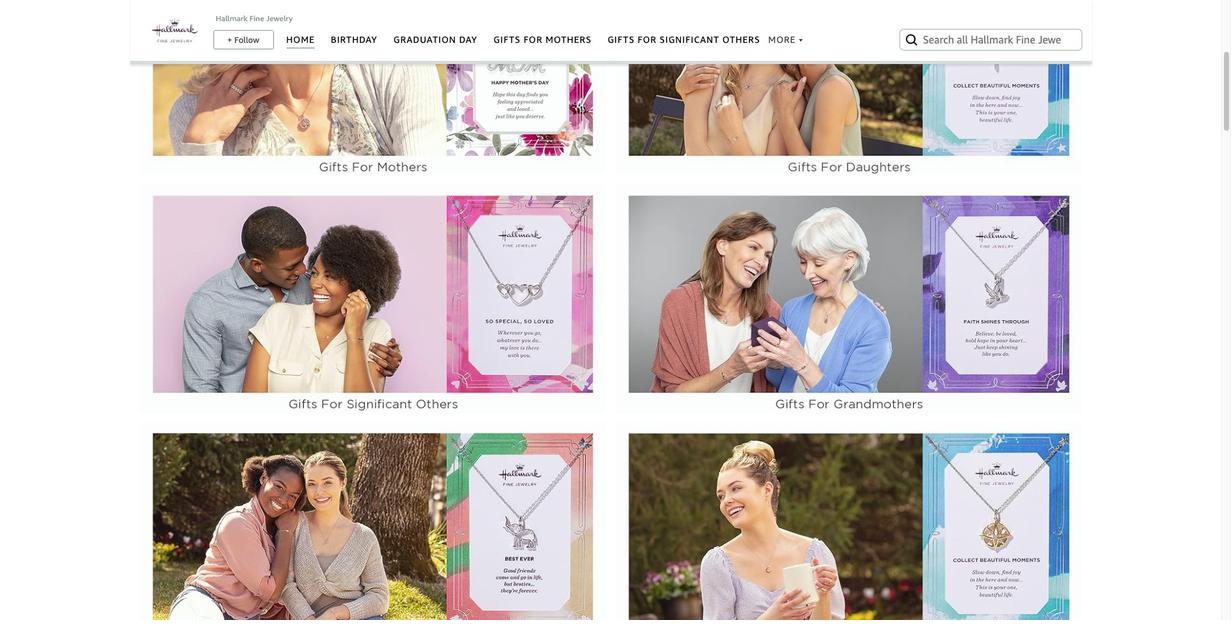 Task type: vqa. For each thing, say whether or not it's contained in the screenshot.
Add to Cart
no



Task type: describe. For each thing, give the bounding box(es) containing it.
hallmark fine jewelry logo image
[[151, 6, 199, 55]]

search image
[[904, 32, 919, 47]]

+
[[227, 35, 232, 45]]

Search all Hallmark Fine Jewelry search field
[[923, 29, 1061, 51]]



Task type: locate. For each thing, give the bounding box(es) containing it.
hallmark fine jewelry
[[216, 13, 293, 23]]

hallmark fine jewelry link
[[216, 13, 293, 23]]

follow
[[234, 35, 259, 45]]

jewelry
[[266, 13, 293, 23]]

fine
[[250, 13, 264, 23]]

+ follow
[[227, 35, 259, 45]]

hallmark
[[216, 13, 248, 23]]

+ follow button
[[214, 31, 273, 49]]



